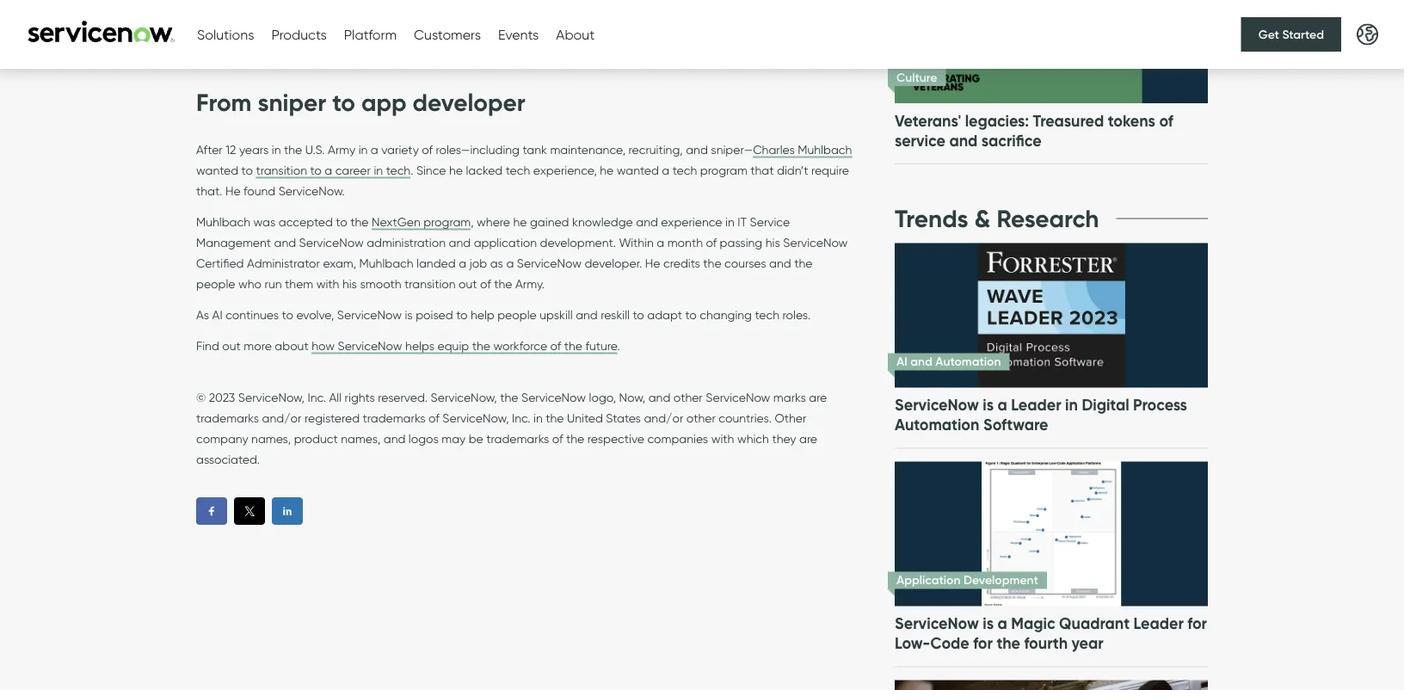 Task type: describe. For each thing, give the bounding box(es) containing it.
products
[[271, 26, 327, 43]]

veterans' legacies: treasured tokens of service and sacrifice
[[895, 111, 1173, 150]]

© 2023 servicenow, inc. all rights reserved. servicenow, the servicenow logo, now, and other servicenow marks are trademarks and/or registered trademarks of servicenow, inc. in the united states and/or other countries. other company names, product names, and logos may be trademarks of the respective companies with which they are associated.
[[196, 390, 827, 467]]

1 vertical spatial are
[[809, 390, 827, 405]]

be
[[469, 431, 483, 446]]

service
[[895, 131, 946, 150]]

including
[[625, 0, 675, 12]]

additional
[[518, 0, 575, 12]]

twitter sharing button image
[[243, 504, 256, 518]]

didn't
[[777, 163, 808, 178]]

and inside 'after 12 years in the u.s. army in a variety of roles—including tank maintenance, recruiting, and sniper— charles muhlbach wanted to transition to a career in tech'
[[686, 142, 708, 157]]

to down years
[[241, 163, 253, 178]]

code
[[931, 634, 970, 653]]

2 vertical spatial are
[[799, 431, 817, 446]]

countries.
[[719, 411, 772, 425]]

he for lacked
[[449, 163, 463, 178]]

as
[[490, 256, 503, 270]]

culture
[[897, 70, 937, 85]]

through
[[472, 0, 515, 12]]

in right army
[[359, 142, 368, 157]]

a inside servicenow is a magic quadrant leader for low-code for the fourth year
[[998, 614, 1007, 633]]

of left respective
[[552, 431, 563, 446]]

the left the nextgen
[[350, 215, 369, 229]]

transition inside ', where he gained knowledge and experience in it service management and servicenow administration and application development. within a month of passing his servicenow certified administrator exam, muhlbach landed a job as a servicenow developer. he credits the courses and the people who run them with his smooth transition out of the army.'
[[404, 277, 456, 291]]

them
[[285, 277, 313, 291]]

of down 'job'
[[480, 277, 491, 291]]

experience,
[[533, 163, 597, 178]]

muhlbach was accepted to the nextgen program
[[196, 215, 471, 229]]

smooth
[[360, 277, 401, 291]]

knowledge
[[572, 215, 633, 229]]

he inside ', where he gained knowledge and experience in it service management and servicenow administration and application development. within a month of passing his servicenow certified administrator exam, muhlbach landed a job as a servicenow developer. he credits the courses and the people who run them with his smooth transition out of the army.'
[[645, 256, 660, 270]]

transition inside 'after 12 years in the u.s. army in a variety of roles—including tank maintenance, recruiting, and sniper— charles muhlbach wanted to transition to a career in tech'
[[256, 163, 307, 178]]

transition to a career in tech link
[[256, 163, 411, 178]]

get started
[[1259, 27, 1324, 42]]

essentials
[[196, 18, 249, 33]]

1 horizontal spatial for
[[1188, 614, 1207, 633]]

find
[[196, 338, 219, 353]]

tech down recruiting,
[[673, 163, 697, 178]]

to right reskill
[[633, 307, 644, 322]]

in inside servicenow is a leader in digital process automation software
[[1065, 395, 1078, 415]]

the down workforce
[[500, 390, 518, 405]]

experience
[[661, 215, 722, 229]]

u.s.
[[305, 142, 325, 157]]

ai and automation
[[897, 354, 1001, 369]]

nextgen program link
[[372, 215, 471, 230]]

service
[[750, 215, 790, 229]]

development.
[[540, 235, 616, 250]]

courses
[[725, 256, 766, 270]]

reskill
[[601, 307, 630, 322]]

leader inside servicenow is a magic quadrant leader for low-code for the fourth year
[[1134, 614, 1184, 633]]

0 vertical spatial other
[[674, 390, 703, 405]]

and inside veterans' legacies: treasured tokens of service and sacrifice
[[949, 131, 978, 150]]

gartner magic quadrant for enterprise low-code application platforms, august 2023 image
[[892, 444, 1211, 624]]

in inside © 2023 servicenow, inc. all rights reserved. servicenow, the servicenow logo, now, and other servicenow marks are trademarks and/or registered trademarks of servicenow, inc. in the united states and/or other countries. other company names, product names, and logos may be trademarks of the respective companies with which they are associated.
[[534, 411, 543, 425]]

intelligence
[[335, 18, 398, 33]]

to right accepted
[[336, 215, 347, 229]]

&
[[975, 203, 991, 234]]

a left variety
[[371, 142, 378, 157]]

app inside expert app developers can advance their careers through additional courses, including automated test framework essentials and predictive intelligence fundamentals. as part of the expert-level curriculum, developers are encouraged to participate in events and contests.
[[235, 0, 258, 12]]

encouraged
[[780, 18, 848, 33]]

that.
[[196, 184, 222, 198]]

2 and/or from the left
[[644, 411, 684, 425]]

passing
[[720, 235, 763, 250]]

application development
[[897, 573, 1039, 588]]

sacrifice
[[982, 131, 1042, 150]]

is for servicenow is a leader in digital process automation software
[[983, 395, 994, 415]]

0 horizontal spatial muhlbach
[[196, 215, 250, 229]]

legacies:
[[965, 111, 1029, 130]]

to up army
[[332, 87, 355, 118]]

1 vertical spatial as
[[196, 307, 209, 322]]

sniper
[[258, 87, 326, 118]]

respective
[[588, 431, 644, 446]]

curriculum,
[[633, 18, 692, 33]]

registered
[[305, 411, 360, 425]]

after
[[196, 142, 223, 157]]

army
[[328, 142, 356, 157]]

the right credits
[[703, 256, 722, 270]]

0 horizontal spatial for
[[973, 634, 993, 653]]

run
[[265, 277, 282, 291]]

program inside . since he lacked tech experience, he wanted a tech program that didn't require that. he found servicenow.
[[700, 163, 748, 178]]

muhlbach inside ', where he gained knowledge and experience in it service management and servicenow administration and application development. within a month of passing his servicenow certified administrator exam, muhlbach landed a job as a servicenow developer. he credits the courses and the people who run them with his smooth transition out of the army.'
[[359, 256, 414, 270]]

charles
[[753, 142, 795, 157]]

which
[[737, 431, 769, 446]]

certified
[[196, 256, 244, 270]]

automation inside servicenow is a leader in digital process automation software
[[895, 415, 980, 434]]

rights
[[345, 390, 375, 405]]

a right the 'as'
[[506, 256, 514, 270]]

servicenow up the countries.
[[706, 390, 770, 405]]

automated
[[678, 0, 740, 12]]

12
[[226, 142, 236, 157]]

forrester wave leader 2023: digital process automation software image
[[892, 225, 1211, 405]]

events
[[498, 26, 539, 43]]

0 vertical spatial his
[[766, 235, 780, 250]]

servicenow down service
[[783, 235, 848, 250]]

developer
[[413, 87, 525, 118]]

was
[[253, 215, 276, 229]]

to down u.s.
[[310, 163, 322, 178]]

upskill
[[540, 307, 573, 322]]

participate
[[211, 39, 273, 53]]

to inside expert app developers can advance their careers through additional courses, including automated test framework essentials and predictive intelligence fundamentals. as part of the expert-level curriculum, developers are encouraged to participate in events and contests.
[[196, 39, 208, 53]]

since
[[416, 163, 446, 178]]

0 vertical spatial ai
[[212, 307, 223, 322]]

facebook sharing button image
[[205, 504, 219, 518]]

in inside ', where he gained knowledge and experience in it service management and servicenow administration and application development. within a month of passing his servicenow certified administrator exam, muhlbach landed a job as a servicenow developer. he credits the courses and the people who run them with his smooth transition out of the army.'
[[725, 215, 735, 229]]

find out more about how servicenow helps equip the workforce of the future .
[[196, 338, 620, 353]]

from
[[196, 87, 252, 118]]

changing
[[700, 307, 752, 322]]

servicenow right how
[[338, 338, 402, 353]]

charles muhlbach link
[[753, 142, 852, 158]]

framework
[[768, 0, 829, 12]]

administrator
[[247, 256, 320, 270]]

with for companies
[[711, 431, 734, 446]]

1 horizontal spatial app
[[361, 87, 407, 118]]

treasured
[[1033, 111, 1104, 130]]

how servicenow helps equip the workforce of the future link
[[312, 338, 617, 354]]

linkedin sharing button image
[[281, 504, 294, 518]]

recruiting,
[[629, 142, 683, 157]]

maintenance,
[[550, 142, 626, 157]]

servicenow is a magic quadrant leader for low-code for the fourth year
[[895, 614, 1207, 653]]

digital
[[1082, 395, 1129, 415]]

roles—including
[[436, 142, 520, 157]]

servicenow is a leader in digital process automation software
[[895, 395, 1187, 434]]

equip
[[438, 338, 469, 353]]

are inside expert app developers can advance their careers through additional courses, including automated test framework essentials and predictive intelligence fundamentals. as part of the expert-level curriculum, developers are encouraged to participate in events and contests.
[[759, 18, 777, 33]]

they
[[772, 431, 796, 446]]

servicenow, up 'may' at the bottom left
[[431, 390, 497, 405]]

management
[[196, 235, 271, 250]]

companies
[[647, 431, 708, 446]]

servicenow.
[[279, 184, 345, 198]]

the inside 'after 12 years in the u.s. army in a variety of roles—including tank maintenance, recruiting, and sniper— charles muhlbach wanted to transition to a career in tech'
[[284, 142, 302, 157]]

wanted inside . since he lacked tech experience, he wanted a tech program that didn't require that. he found servicenow.
[[617, 163, 659, 178]]

lacked
[[466, 163, 503, 178]]

about
[[556, 26, 595, 43]]

development
[[964, 573, 1039, 588]]

2 names, from the left
[[341, 431, 381, 446]]

0 horizontal spatial developers
[[261, 0, 322, 12]]

2 horizontal spatial he
[[600, 163, 614, 178]]

0 horizontal spatial trademarks
[[196, 411, 259, 425]]

states
[[606, 411, 641, 425]]

may
[[442, 431, 466, 446]]

, where he gained knowledge and experience in it service management and servicenow administration and application development. within a month of passing his servicenow certified administrator exam, muhlbach landed a job as a servicenow developer. he credits the courses and the people who run them with his smooth transition out of the army.
[[196, 215, 848, 291]]

year
[[1072, 634, 1104, 653]]

1 vertical spatial out
[[222, 338, 241, 353]]



Task type: vqa. For each thing, say whether or not it's contained in the screenshot.
Team to the bottom
no



Task type: locate. For each thing, give the bounding box(es) containing it.
out inside ', where he gained knowledge and experience in it service management and servicenow administration and application development. within a month of passing his servicenow certified administrator exam, muhlbach landed a job as a servicenow developer. he credits the courses and the people who run them with his smooth transition out of the army.'
[[459, 277, 477, 291]]

transition up 'found'
[[256, 163, 307, 178]]

career
[[335, 163, 371, 178]]

predictive
[[277, 18, 332, 33]]

the down united
[[566, 431, 585, 446]]

developers up predictive
[[261, 0, 322, 12]]

with inside ', where he gained knowledge and experience in it service management and servicenow administration and application development. within a month of passing his servicenow certified administrator exam, muhlbach landed a job as a servicenow developer. he credits the courses and the people who run them with his smooth transition out of the army.'
[[316, 277, 339, 291]]

1 horizontal spatial transition
[[404, 277, 456, 291]]

are right they
[[799, 431, 817, 446]]

he for gained
[[513, 215, 527, 229]]

0 vertical spatial muhlbach
[[798, 142, 852, 157]]

wanted down recruiting,
[[617, 163, 659, 178]]

transition
[[256, 163, 307, 178], [404, 277, 456, 291]]

0 vertical spatial developers
[[261, 0, 322, 12]]

in left digital on the right bottom of page
[[1065, 395, 1078, 415]]

1 horizontal spatial he
[[513, 215, 527, 229]]

he up application
[[513, 215, 527, 229]]

are
[[759, 18, 777, 33], [809, 390, 827, 405], [799, 431, 817, 446]]

workforce
[[493, 338, 547, 353]]

the inside expert app developers can advance their careers through additional courses, including automated test framework essentials and predictive intelligence fundamentals. as part of the expert-level curriculum, developers are encouraged to participate in events and contests.
[[542, 18, 560, 33]]

in right career
[[374, 163, 383, 178]]

0 horizontal spatial ai
[[212, 307, 223, 322]]

. down reskill
[[617, 338, 620, 353]]

1 vertical spatial ai
[[897, 354, 908, 369]]

events
[[288, 39, 324, 53]]

servicenow,
[[238, 390, 305, 405], [431, 390, 497, 405], [443, 411, 509, 425]]

a up the 'software' at the bottom right
[[998, 395, 1007, 415]]

he inside ', where he gained knowledge and experience in it service management and servicenow administration and application development. within a month of passing his servicenow certified administrator exam, muhlbach landed a job as a servicenow developer. he credits the courses and the people who run them with his smooth transition out of the army.'
[[513, 215, 527, 229]]

to right the adapt
[[685, 307, 697, 322]]

0 vertical spatial leader
[[1011, 395, 1061, 415]]

is inside servicenow is a magic quadrant leader for low-code for the fourth year
[[983, 614, 994, 633]]

inc. left all
[[308, 390, 326, 405]]

he right since
[[449, 163, 463, 178]]

the inside servicenow is a magic quadrant leader for low-code for the fourth year
[[997, 634, 1021, 653]]

of right 'part'
[[528, 18, 539, 33]]

the down the 'as'
[[494, 277, 512, 291]]

0 vertical spatial for
[[1188, 614, 1207, 633]]

servicenow inside servicenow is a leader in digital process automation software
[[895, 395, 979, 415]]

of inside veterans' legacies: treasured tokens of service and sacrifice
[[1159, 111, 1173, 130]]

of up since
[[422, 142, 433, 157]]

1 horizontal spatial wanted
[[617, 163, 659, 178]]

1 names, from the left
[[251, 431, 291, 446]]

army.
[[515, 277, 545, 291]]

help
[[471, 307, 495, 322]]

automation up the 'software' at the bottom right
[[936, 354, 1001, 369]]

in left the it
[[725, 215, 735, 229]]

roles.
[[783, 307, 811, 322]]

tech down tank
[[506, 163, 530, 178]]

0 vertical spatial is
[[405, 307, 413, 322]]

the left united
[[546, 411, 564, 425]]

with down exam, on the top left
[[316, 277, 339, 291]]

he inside . since he lacked tech experience, he wanted a tech program that didn't require that. he found servicenow.
[[225, 184, 241, 198]]

is up the 'software' at the bottom right
[[983, 395, 994, 415]]

veterans'
[[895, 111, 961, 130]]

1 horizontal spatial ai
[[897, 354, 908, 369]]

inc.
[[308, 390, 326, 405], [512, 411, 531, 425]]

1 vertical spatial automation
[[895, 415, 980, 434]]

0 vertical spatial with
[[316, 277, 339, 291]]

in left united
[[534, 411, 543, 425]]

future
[[586, 338, 617, 353]]

app up variety
[[361, 87, 407, 118]]

1 horizontal spatial .
[[617, 338, 620, 353]]

is
[[405, 307, 413, 322], [983, 395, 994, 415], [983, 614, 994, 633]]

2 vertical spatial muhlbach
[[359, 256, 414, 270]]

developer.
[[585, 256, 642, 270]]

credits
[[663, 256, 700, 270]]

1 vertical spatial for
[[973, 634, 993, 653]]

quadrant
[[1059, 614, 1130, 633]]

tech inside 'after 12 years in the u.s. army in a variety of roles—including tank maintenance, recruiting, and sniper— charles muhlbach wanted to transition to a career in tech'
[[386, 163, 411, 178]]

1 horizontal spatial muhlbach
[[359, 256, 414, 270]]

1 vertical spatial muhlbach
[[196, 215, 250, 229]]

are right the "marks" at the right
[[809, 390, 827, 405]]

in right years
[[272, 142, 281, 157]]

process
[[1133, 395, 1187, 415]]

a down army
[[325, 163, 332, 178]]

2 wanted from the left
[[617, 163, 659, 178]]

1 and/or from the left
[[262, 411, 302, 425]]

.
[[411, 163, 413, 178], [617, 338, 620, 353]]

1 horizontal spatial names,
[[341, 431, 381, 446]]

it
[[738, 215, 747, 229]]

solutions button
[[197, 26, 254, 43]]

inc. left united
[[512, 411, 531, 425]]

0 horizontal spatial wanted
[[196, 163, 238, 178]]

0 horizontal spatial he
[[225, 184, 241, 198]]

about
[[275, 338, 309, 353]]

trends
[[895, 203, 969, 234]]

2 horizontal spatial trademarks
[[486, 431, 549, 446]]

muhlbach up management
[[196, 215, 250, 229]]

0 vertical spatial program
[[700, 163, 748, 178]]

is inside servicenow is a leader in digital process automation software
[[983, 395, 994, 415]]

marks
[[773, 390, 806, 405]]

as up find
[[196, 307, 209, 322]]

a inside servicenow is a leader in digital process automation software
[[998, 395, 1007, 415]]

found
[[244, 184, 276, 198]]

0 horizontal spatial with
[[316, 277, 339, 291]]

0 horizontal spatial .
[[411, 163, 413, 178]]

now,
[[619, 390, 646, 405]]

company
[[196, 431, 248, 446]]

program up landed
[[424, 215, 471, 229]]

0 horizontal spatial and/or
[[262, 411, 302, 425]]

to
[[196, 39, 208, 53], [332, 87, 355, 118], [241, 163, 253, 178], [310, 163, 322, 178], [336, 215, 347, 229], [282, 307, 293, 322], [456, 307, 468, 322], [633, 307, 644, 322], [685, 307, 697, 322]]

require
[[811, 163, 849, 178]]

accepted
[[279, 215, 333, 229]]

1 vertical spatial inc.
[[512, 411, 531, 425]]

job
[[469, 256, 487, 270]]

. since he lacked tech experience, he wanted a tech program that didn't require that. he found servicenow.
[[196, 163, 849, 198]]

people inside ', where he gained knowledge and experience in it service management and servicenow administration and application development. within a month of passing his servicenow certified administrator exam, muhlbach landed a job as a servicenow developer. he credits the courses and the people who run them with his smooth transition out of the army.'
[[196, 277, 235, 291]]

the up roles.
[[794, 256, 813, 270]]

0 vertical spatial he
[[225, 184, 241, 198]]

as
[[485, 18, 498, 33], [196, 307, 209, 322]]

2 horizontal spatial muhlbach
[[798, 142, 852, 157]]

1 horizontal spatial leader
[[1134, 614, 1184, 633]]

a down recruiting,
[[662, 163, 670, 178]]

0 horizontal spatial he
[[449, 163, 463, 178]]

and/or up product on the left
[[262, 411, 302, 425]]

in inside expert app developers can advance their careers through additional courses, including automated test framework essentials and predictive intelligence fundamentals. as part of the expert-level curriculum, developers are encouraged to participate in events and contests.
[[276, 39, 285, 53]]

muhlbach inside 'after 12 years in the u.s. army in a variety of roles—including tank maintenance, recruiting, and sniper— charles muhlbach wanted to transition to a career in tech'
[[798, 142, 852, 157]]

variety
[[381, 142, 419, 157]]

trademarks up company
[[196, 411, 259, 425]]

0 horizontal spatial leader
[[1011, 395, 1061, 415]]

1 vertical spatial program
[[424, 215, 471, 229]]

trademarks
[[196, 411, 259, 425], [363, 411, 426, 425], [486, 431, 549, 446]]

tech left roles.
[[755, 307, 780, 322]]

as inside expert app developers can advance their careers through additional courses, including automated test framework essentials and predictive intelligence fundamentals. as part of the expert-level curriculum, developers are encouraged to participate in events and contests.
[[485, 18, 498, 33]]

logos
[[409, 431, 439, 446]]

with for them
[[316, 277, 339, 291]]

0 vertical spatial app
[[235, 0, 258, 12]]

servicenow up united
[[521, 390, 586, 405]]

courses,
[[578, 0, 622, 12]]

associated.
[[196, 452, 260, 467]]

1 horizontal spatial developers
[[695, 18, 756, 33]]

1 horizontal spatial inc.
[[512, 411, 531, 425]]

to left help at the top left of page
[[456, 307, 468, 322]]

1 horizontal spatial people
[[498, 307, 537, 322]]

developers down automated
[[695, 18, 756, 33]]

names, down registered
[[341, 431, 381, 446]]

of right month
[[706, 235, 717, 250]]

servicenow up army.
[[517, 256, 582, 270]]

fundamentals.
[[401, 18, 482, 33]]

0 horizontal spatial app
[[235, 0, 258, 12]]

1 horizontal spatial out
[[459, 277, 477, 291]]

application
[[897, 573, 961, 588]]

1 horizontal spatial with
[[711, 431, 734, 446]]

for
[[1188, 614, 1207, 633], [973, 634, 993, 653]]

0 horizontal spatial people
[[196, 277, 235, 291]]

muhlbach up smooth
[[359, 256, 414, 270]]

he
[[449, 163, 463, 178], [600, 163, 614, 178], [513, 215, 527, 229]]

wanted inside 'after 12 years in the u.s. army in a variety of roles—including tank maintenance, recruiting, and sniper— charles muhlbach wanted to transition to a career in tech'
[[196, 163, 238, 178]]

leader
[[1011, 395, 1061, 415], [1134, 614, 1184, 633]]

1 vertical spatial other
[[687, 411, 716, 425]]

1 vertical spatial with
[[711, 431, 734, 446]]

1 horizontal spatial he
[[645, 256, 660, 270]]

1 horizontal spatial trademarks
[[363, 411, 426, 425]]

customers button
[[414, 26, 481, 43]]

of right tokens
[[1159, 111, 1173, 130]]

he down maintenance,
[[600, 163, 614, 178]]

with left which
[[711, 431, 734, 446]]

to left evolve,
[[282, 307, 293, 322]]

of inside expert app developers can advance their careers through additional courses, including automated test framework essentials and predictive intelligence fundamentals. as part of the expert-level curriculum, developers are encouraged to participate in events and contests.
[[528, 18, 539, 33]]

a right "within"
[[657, 235, 664, 250]]

as ai continues to evolve, servicenow is poised to help people upskill and reskill to adapt to changing tech roles.
[[196, 307, 811, 322]]

servicenow inside servicenow is a magic quadrant leader for low-code for the fourth year
[[895, 614, 979, 633]]

of up logos
[[429, 411, 440, 425]]

0 horizontal spatial transition
[[256, 163, 307, 178]]

automation
[[936, 354, 1001, 369], [895, 415, 980, 434]]

are down test
[[759, 18, 777, 33]]

0 horizontal spatial inc.
[[308, 390, 326, 405]]

the down magic
[[997, 634, 1021, 653]]

0 vertical spatial as
[[485, 18, 498, 33]]

of inside 'after 12 years in the u.s. army in a variety of roles—including tank maintenance, recruiting, and sniper— charles muhlbach wanted to transition to a career in tech'
[[422, 142, 433, 157]]

servicenow down muhlbach was accepted to the nextgen program
[[299, 235, 364, 250]]

1 vertical spatial developers
[[695, 18, 756, 33]]

nextgen
[[372, 215, 421, 229]]

program down sniper—
[[700, 163, 748, 178]]

expert app developers can advance their careers through additional courses, including automated test framework essentials and predictive intelligence fundamentals. as part of the expert-level curriculum, developers are encouraged to participate in events and contests.
[[196, 0, 848, 53]]

out down 'job'
[[459, 277, 477, 291]]

the down additional
[[542, 18, 560, 33]]

a left 'job'
[[459, 256, 466, 270]]

the left future
[[564, 338, 583, 353]]

0 vertical spatial out
[[459, 277, 477, 291]]

wanted down the after
[[196, 163, 238, 178]]

people up workforce
[[498, 307, 537, 322]]

is left magic
[[983, 614, 994, 633]]

1 horizontal spatial program
[[700, 163, 748, 178]]

of down upskill
[[550, 338, 561, 353]]

names, left product on the left
[[251, 431, 291, 446]]

1 horizontal spatial and/or
[[644, 411, 684, 425]]

0 horizontal spatial his
[[342, 277, 357, 291]]

1 vertical spatial leader
[[1134, 614, 1184, 633]]

1 wanted from the left
[[196, 163, 238, 178]]

all
[[329, 390, 342, 405]]

1 vertical spatial people
[[498, 307, 537, 322]]

servicenow up code
[[895, 614, 979, 633]]

evolve,
[[296, 307, 334, 322]]

1 vertical spatial his
[[342, 277, 357, 291]]

landed
[[417, 256, 456, 270]]

. left since
[[411, 163, 413, 178]]

to down essentials
[[196, 39, 208, 53]]

servicenow, right 2023
[[238, 390, 305, 405]]

1 vertical spatial transition
[[404, 277, 456, 291]]

1 vertical spatial is
[[983, 395, 994, 415]]

0 vertical spatial automation
[[936, 354, 1001, 369]]

leader inside servicenow is a leader in digital process automation software
[[1011, 395, 1061, 415]]

trademarks down reserved.
[[363, 411, 426, 425]]

1 vertical spatial app
[[361, 87, 407, 118]]

2 vertical spatial is
[[983, 614, 994, 633]]

out right find
[[222, 338, 241, 353]]

he right that.
[[225, 184, 241, 198]]

his
[[766, 235, 780, 250], [342, 277, 357, 291]]

with
[[316, 277, 339, 291], [711, 431, 734, 446]]

fourth
[[1024, 634, 1068, 653]]

other
[[775, 411, 807, 425]]

0 vertical spatial transition
[[256, 163, 307, 178]]

trends & research
[[895, 203, 1099, 234]]

reserved.
[[378, 390, 428, 405]]

0 vertical spatial are
[[759, 18, 777, 33]]

0 vertical spatial .
[[411, 163, 413, 178]]

0 horizontal spatial names,
[[251, 431, 291, 446]]

1 vertical spatial he
[[645, 256, 660, 270]]

their
[[401, 0, 425, 12]]

test
[[743, 0, 765, 12]]

sniper—
[[711, 142, 753, 157]]

and/or
[[262, 411, 302, 425], [644, 411, 684, 425]]

as down through
[[485, 18, 498, 33]]

automation down ai and automation
[[895, 415, 980, 434]]

product
[[294, 431, 338, 446]]

. inside . since he lacked tech experience, he wanted a tech program that didn't require that. he found servicenow.
[[411, 163, 413, 178]]

is left poised
[[405, 307, 413, 322]]

the left u.s.
[[284, 142, 302, 157]]

tech down variety
[[386, 163, 411, 178]]

with inside © 2023 servicenow, inc. all rights reserved. servicenow, the servicenow logo, now, and other servicenow marks are trademarks and/or registered trademarks of servicenow, inc. in the united states and/or other countries. other company names, product names, and logos may be trademarks of the respective companies with which they are associated.
[[711, 431, 734, 446]]

his down exam, on the top left
[[342, 277, 357, 291]]

transition down landed
[[404, 277, 456, 291]]

0 horizontal spatial as
[[196, 307, 209, 322]]

and/or up companies
[[644, 411, 684, 425]]

1 vertical spatial .
[[617, 338, 620, 353]]

logo,
[[589, 390, 616, 405]]

0 vertical spatial inc.
[[308, 390, 326, 405]]

solutions
[[197, 26, 254, 43]]

a inside . since he lacked tech experience, he wanted a tech program that didn't require that. he found servicenow.
[[662, 163, 670, 178]]

0 horizontal spatial out
[[222, 338, 241, 353]]

1 horizontal spatial as
[[485, 18, 498, 33]]

0 vertical spatial people
[[196, 277, 235, 291]]

the right "equip" at the left
[[472, 338, 490, 353]]

0 horizontal spatial program
[[424, 215, 471, 229]]

servicenow down ai and automation
[[895, 395, 979, 415]]

app up essentials
[[235, 0, 258, 12]]

servicenow down smooth
[[337, 307, 402, 322]]

is for servicenow is a magic quadrant leader for low-code for the fourth year
[[983, 614, 994, 633]]

a left magic
[[998, 614, 1007, 633]]

1 horizontal spatial his
[[766, 235, 780, 250]]

servicenow, up be
[[443, 411, 509, 425]]



